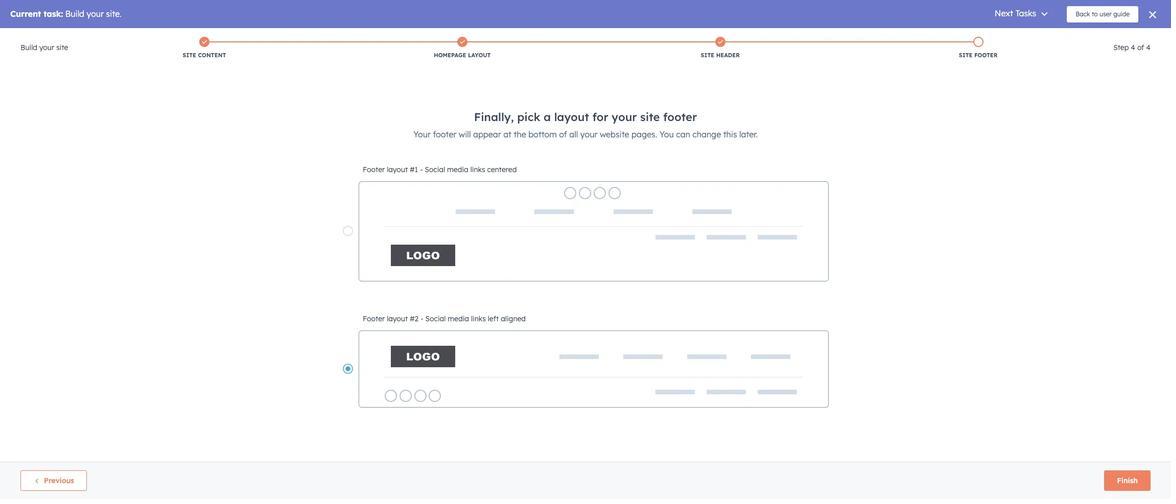 Task type: vqa. For each thing, say whether or not it's contained in the screenshot.
- for #1
yes



Task type: describe. For each thing, give the bounding box(es) containing it.
footer layout #1 - social media links centered button
[[342, 164, 829, 282]]

media for centered
[[447, 165, 469, 174]]

1 horizontal spatial footer
[[663, 110, 697, 124]]

footer layout #1 - social media links centered
[[363, 165, 517, 174]]

site footer
[[959, 52, 998, 59]]

step
[[1114, 43, 1129, 52]]

footer for footer layout #2 - social media links left aligned
[[363, 314, 385, 324]]

social for #2
[[426, 314, 446, 324]]

media for left
[[448, 314, 469, 324]]

#1
[[410, 165, 418, 174]]

site header completed list item
[[591, 35, 850, 61]]

layout inside finally, pick a layout for your site footer your footer will appear at the bottom of all your website pages. you can change this later.
[[554, 110, 589, 124]]

content
[[198, 52, 226, 59]]

menu containing music
[[954, 28, 1159, 44]]

all
[[569, 129, 578, 140]]

1 4 from the left
[[1131, 43, 1136, 52]]

links for centered
[[471, 165, 485, 174]]

site for site header
[[701, 52, 715, 59]]

bottom
[[529, 129, 557, 140]]

site for site content
[[183, 52, 196, 59]]

Search HubSpot search field
[[1028, 50, 1153, 67]]

change
[[693, 129, 721, 140]]

later.
[[740, 129, 758, 140]]

will
[[459, 129, 471, 140]]

of inside finally, pick a layout for your site footer your footer will appear at the bottom of all your website pages. you can change this later.
[[559, 129, 567, 140]]

greg robinson image
[[1114, 32, 1123, 41]]

left
[[488, 314, 499, 324]]

links for left
[[471, 314, 486, 324]]

upgrade image
[[961, 33, 970, 42]]

music
[[1125, 32, 1143, 40]]

website
[[600, 129, 629, 140]]

you
[[660, 129, 674, 140]]

build
[[20, 43, 37, 52]]

homepage
[[434, 52, 466, 59]]

site for site footer
[[959, 52, 973, 59]]

music button
[[1107, 28, 1158, 44]]

can
[[676, 129, 690, 140]]



Task type: locate. For each thing, give the bounding box(es) containing it.
2 horizontal spatial site
[[959, 52, 973, 59]]

- inside footer layout #2 - social media links left aligned button
[[421, 314, 424, 324]]

1 menu item from the left
[[1008, 28, 1010, 44]]

1 vertical spatial social
[[426, 314, 446, 324]]

menu
[[954, 28, 1159, 44]]

4
[[1131, 43, 1136, 52], [1147, 43, 1151, 52]]

2 site from the left
[[701, 52, 715, 59]]

site inside list item
[[183, 52, 196, 59]]

search image
[[1150, 55, 1157, 62]]

social for #1
[[425, 165, 445, 174]]

3 menu item from the left
[[1087, 28, 1106, 44]]

links inside button
[[471, 314, 486, 324]]

site left header
[[701, 52, 715, 59]]

1 horizontal spatial your
[[580, 129, 598, 140]]

a
[[544, 110, 551, 124]]

menu item left greg robinson icon
[[1087, 28, 1106, 44]]

0 vertical spatial your
[[39, 43, 54, 52]]

1 vertical spatial footer
[[363, 165, 385, 174]]

social inside button
[[426, 314, 446, 324]]

1 vertical spatial your
[[612, 110, 637, 124]]

0 horizontal spatial site
[[56, 43, 68, 52]]

2 horizontal spatial your
[[612, 110, 637, 124]]

layout inside button
[[387, 165, 408, 174]]

site up pages.
[[640, 110, 660, 124]]

layout left #1
[[387, 165, 408, 174]]

site left content
[[183, 52, 196, 59]]

build your site
[[20, 43, 68, 52]]

1 vertical spatial site
[[640, 110, 660, 124]]

aligned
[[501, 314, 526, 324]]

of
[[1138, 43, 1145, 52], [559, 129, 567, 140]]

hubspot image
[[18, 30, 31, 42]]

4 down the music
[[1131, 43, 1136, 52]]

finish button
[[1105, 471, 1151, 491]]

marketplaces button
[[1030, 28, 1052, 44]]

site right 'build'
[[56, 43, 68, 52]]

0 horizontal spatial site
[[183, 52, 196, 59]]

site
[[56, 43, 68, 52], [640, 110, 660, 124]]

media left left
[[448, 314, 469, 324]]

0 vertical spatial footer
[[663, 110, 697, 124]]

finish
[[1117, 476, 1138, 486]]

1 horizontal spatial of
[[1138, 43, 1145, 52]]

finally, pick a layout for your site footer your footer will appear at the bottom of all your website pages. you can change this later.
[[413, 110, 758, 140]]

- inside footer layout #1 - social media links centered button
[[420, 165, 423, 174]]

3 site from the left
[[959, 52, 973, 59]]

calling icon button
[[1011, 30, 1028, 43]]

0 vertical spatial site
[[56, 43, 68, 52]]

1 vertical spatial media
[[448, 314, 469, 324]]

your right 'build'
[[39, 43, 54, 52]]

0 vertical spatial links
[[471, 165, 485, 174]]

links inside button
[[471, 165, 485, 174]]

1 vertical spatial links
[[471, 314, 486, 324]]

0 vertical spatial of
[[1138, 43, 1145, 52]]

at
[[504, 129, 512, 140]]

social inside button
[[425, 165, 445, 174]]

0 vertical spatial layout
[[554, 110, 589, 124]]

layout for footer layout #2 - social media links left aligned
[[387, 314, 408, 324]]

1 vertical spatial -
[[421, 314, 424, 324]]

1 vertical spatial footer
[[433, 129, 457, 140]]

search button
[[1145, 50, 1162, 67]]

site inside list item
[[701, 52, 715, 59]]

of left all
[[559, 129, 567, 140]]

finally,
[[474, 110, 514, 124]]

footer inside button
[[363, 165, 385, 174]]

layout inside button
[[387, 314, 408, 324]]

2 vertical spatial footer
[[363, 314, 385, 324]]

4 up 'search' image
[[1147, 43, 1151, 52]]

1 vertical spatial of
[[559, 129, 567, 140]]

links left centered
[[471, 165, 485, 174]]

hubspot link
[[12, 30, 38, 42]]

footer
[[663, 110, 697, 124], [433, 129, 457, 140]]

footer
[[975, 52, 998, 59], [363, 165, 385, 174], [363, 314, 385, 324]]

- for #1
[[420, 165, 423, 174]]

-
[[420, 165, 423, 174], [421, 314, 424, 324]]

list
[[75, 35, 1108, 61]]

0 vertical spatial social
[[425, 165, 445, 174]]

calling icon image
[[1015, 32, 1024, 41]]

layout up all
[[554, 110, 589, 124]]

your
[[413, 129, 431, 140]]

for
[[593, 110, 609, 124]]

layout
[[554, 110, 589, 124], [387, 165, 408, 174], [387, 314, 408, 324]]

upgrade
[[972, 33, 1001, 41]]

footer left will
[[433, 129, 457, 140]]

site content
[[183, 52, 226, 59]]

media inside button
[[448, 314, 469, 324]]

homepage layout completed list item
[[333, 35, 591, 61]]

2 menu item from the left
[[1072, 28, 1087, 44]]

previous
[[44, 476, 74, 486]]

1 horizontal spatial 4
[[1147, 43, 1151, 52]]

footer layout #2 - social media links left aligned button
[[342, 313, 829, 408]]

1 horizontal spatial site
[[701, 52, 715, 59]]

media down will
[[447, 165, 469, 174]]

media
[[447, 165, 469, 174], [448, 314, 469, 324]]

0 vertical spatial -
[[420, 165, 423, 174]]

layout left the #2
[[387, 314, 408, 324]]

your right all
[[580, 129, 598, 140]]

menu item right help dropdown button
[[1072, 28, 1087, 44]]

social
[[425, 165, 445, 174], [426, 314, 446, 324]]

site header
[[701, 52, 740, 59]]

footer up can
[[663, 110, 697, 124]]

previous button
[[20, 471, 87, 491]]

- right the #2
[[421, 314, 424, 324]]

centered
[[487, 165, 517, 174]]

0 horizontal spatial 4
[[1131, 43, 1136, 52]]

step 4 of 4
[[1114, 43, 1151, 52]]

footer inside button
[[363, 314, 385, 324]]

help image
[[1058, 33, 1067, 42]]

0 vertical spatial media
[[447, 165, 469, 174]]

appear
[[473, 129, 501, 140]]

footer layout #2 - social media links left aligned
[[363, 314, 526, 324]]

0 vertical spatial footer
[[975, 52, 998, 59]]

site inside finally, pick a layout for your site footer your footer will appear at the bottom of all your website pages. you can change this later.
[[640, 110, 660, 124]]

homepage layout
[[434, 52, 491, 59]]

social right the #2
[[426, 314, 446, 324]]

media inside button
[[447, 165, 469, 174]]

footer inside list item
[[975, 52, 998, 59]]

1 vertical spatial layout
[[387, 165, 408, 174]]

menu item left calling icon dropdown button at top right
[[1008, 28, 1010, 44]]

pages.
[[632, 129, 657, 140]]

0 horizontal spatial of
[[559, 129, 567, 140]]

0 horizontal spatial your
[[39, 43, 54, 52]]

layout
[[468, 52, 491, 59]]

the
[[514, 129, 526, 140]]

footer down upgrade
[[975, 52, 998, 59]]

social right #1
[[425, 165, 445, 174]]

links left left
[[471, 314, 486, 324]]

help button
[[1054, 28, 1071, 44]]

this
[[724, 129, 737, 140]]

footer left #1
[[363, 165, 385, 174]]

footer for footer layout #1 - social media links centered
[[363, 165, 385, 174]]

pick
[[517, 110, 541, 124]]

2 vertical spatial layout
[[387, 314, 408, 324]]

- for #2
[[421, 314, 424, 324]]

footer left the #2
[[363, 314, 385, 324]]

your up website
[[612, 110, 637, 124]]

site footer list item
[[850, 35, 1108, 61]]

0 horizontal spatial footer
[[433, 129, 457, 140]]

menu item
[[1008, 28, 1010, 44], [1072, 28, 1087, 44], [1087, 28, 1106, 44]]

site content completed list item
[[75, 35, 333, 61]]

list containing site content
[[75, 35, 1108, 61]]

- right #1
[[420, 165, 423, 174]]

site inside list item
[[959, 52, 973, 59]]

site down upgrade image
[[959, 52, 973, 59]]

site
[[183, 52, 196, 59], [701, 52, 715, 59], [959, 52, 973, 59]]

2 vertical spatial your
[[580, 129, 598, 140]]

links
[[471, 165, 485, 174], [471, 314, 486, 324]]

of down the music
[[1138, 43, 1145, 52]]

#2
[[410, 314, 419, 324]]

marketplaces image
[[1036, 33, 1046, 42]]

1 horizontal spatial site
[[640, 110, 660, 124]]

1 site from the left
[[183, 52, 196, 59]]

2 4 from the left
[[1147, 43, 1151, 52]]

your
[[39, 43, 54, 52], [612, 110, 637, 124], [580, 129, 598, 140]]

layout for footer layout #1 - social media links centered
[[387, 165, 408, 174]]

header
[[716, 52, 740, 59]]



